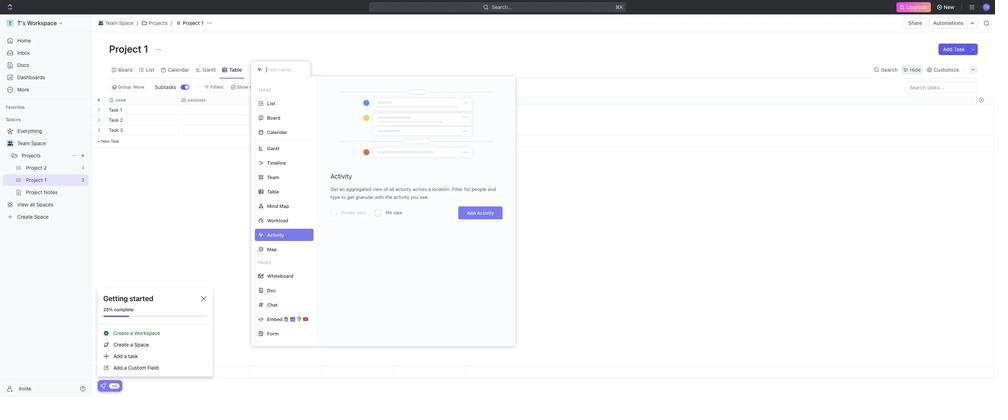 Task type: locate. For each thing, give the bounding box(es) containing it.
0 vertical spatial table
[[229, 66, 242, 73]]

new up automations
[[944, 4, 955, 10]]

1 horizontal spatial space
[[119, 20, 134, 26]]

gantt
[[203, 66, 216, 73], [267, 145, 280, 151]]

do
[[261, 108, 267, 112], [261, 118, 267, 122], [261, 128, 267, 133]]

to for task 3
[[255, 128, 260, 133]]

add down add a task
[[113, 365, 123, 371]]

2 set priority image from the top
[[393, 125, 404, 136]]

set priority image
[[393, 105, 404, 116], [393, 125, 404, 136]]

1 horizontal spatial team space link
[[96, 19, 135, 27]]

team space
[[105, 20, 134, 26], [17, 140, 46, 146]]

add inside 'button'
[[944, 46, 953, 52]]

activity up an
[[331, 173, 352, 180]]

1 horizontal spatial view
[[373, 186, 383, 192]]

0 vertical spatial to do
[[255, 108, 267, 112]]

1 vertical spatial team space link
[[17, 138, 87, 149]]

list link
[[145, 65, 155, 75]]

25%
[[103, 307, 113, 312]]

0 vertical spatial team
[[105, 20, 118, 26]]

0 vertical spatial ‎task
[[109, 107, 119, 113]]

with
[[375, 194, 384, 200]]

press space to select this row. row containing 2
[[92, 115, 106, 125]]

0 vertical spatial create
[[113, 330, 129, 336]]

0 vertical spatial space
[[119, 20, 134, 26]]

row inside grid
[[106, 96, 467, 105]]

0 vertical spatial do
[[261, 108, 267, 112]]

projects inside tree
[[22, 152, 41, 159]]

1 to do cell from the top
[[250, 105, 322, 115]]

set priority image for 1
[[393, 105, 404, 116]]

invite
[[19, 385, 31, 391]]

calendar link
[[167, 65, 189, 75]]

table up show
[[229, 66, 242, 73]]

1 inside 1 2 3
[[98, 107, 100, 112]]

create
[[113, 330, 129, 336], [113, 342, 129, 348]]

add for add a task
[[113, 353, 123, 359]]

1 vertical spatial projects link
[[22, 150, 68, 161]]

0 horizontal spatial projects link
[[22, 150, 68, 161]]

view up with
[[373, 186, 383, 192]]

2 left ‎task 2
[[98, 117, 100, 122]]

/
[[137, 20, 138, 26], [171, 20, 172, 26]]

add for add task
[[944, 46, 953, 52]]

board left list link
[[119, 66, 133, 73]]

1 vertical spatial to do
[[255, 118, 267, 122]]

0 horizontal spatial 3
[[98, 128, 100, 132]]

1 vertical spatial activity
[[394, 194, 410, 200]]

1 horizontal spatial map
[[280, 203, 289, 209]]

1 vertical spatial task
[[109, 127, 119, 133]]

2 horizontal spatial view
[[393, 210, 403, 215]]

0 vertical spatial activity
[[331, 173, 352, 180]]

1 / from the left
[[137, 20, 138, 26]]

a down add a task
[[124, 365, 127, 371]]

list up subtasks button
[[146, 66, 155, 73]]

new
[[944, 4, 955, 10], [101, 139, 110, 143]]

an
[[340, 186, 345, 192]]

home link
[[3, 35, 89, 46]]

0 vertical spatial to do cell
[[250, 105, 322, 115]]

0 vertical spatial calendar
[[168, 66, 189, 73]]

2 create from the top
[[113, 342, 129, 348]]

to
[[255, 108, 260, 112], [255, 118, 260, 122], [255, 128, 260, 133], [342, 194, 346, 200]]

set priority image for 3
[[393, 125, 404, 136]]

2 inside press space to select this row. row
[[120, 117, 123, 123]]

view
[[260, 66, 272, 73]]

2 ‎task from the top
[[109, 117, 119, 123]]

gantt up timeline
[[267, 145, 280, 151]]

add up customize
[[944, 46, 953, 52]]

0 horizontal spatial project
[[109, 43, 142, 55]]

inbox
[[17, 50, 30, 56]]

3 to do cell from the top
[[250, 125, 322, 135]]

0 vertical spatial set priority image
[[393, 105, 404, 116]]

user group image
[[99, 21, 103, 25], [7, 141, 13, 146]]

tree containing team space
[[3, 125, 89, 223]]

2 vertical spatial to do cell
[[250, 125, 322, 135]]

project 1
[[183, 20, 204, 26], [109, 43, 151, 55]]

press space to select this row. row containing 1
[[92, 105, 106, 115]]

close image
[[201, 296, 206, 301]]

add a task
[[113, 353, 138, 359]]

Search tasks... text field
[[906, 82, 978, 93]]

2 vertical spatial do
[[261, 128, 267, 133]]

calendar up subtasks button
[[168, 66, 189, 73]]

calendar up timeline
[[267, 129, 287, 135]]

for
[[465, 186, 471, 192]]

add task
[[944, 46, 966, 52]]

1 do from the top
[[261, 108, 267, 112]]

map
[[280, 203, 289, 209], [267, 246, 277, 252]]

row group containing ‎task 1
[[106, 105, 467, 148]]

0 horizontal spatial projects
[[22, 152, 41, 159]]

1 horizontal spatial /
[[171, 20, 172, 26]]

1 horizontal spatial 3
[[120, 127, 123, 133]]

0 horizontal spatial table
[[229, 66, 242, 73]]

row group
[[92, 105, 106, 148], [106, 105, 467, 148], [977, 105, 995, 148], [977, 366, 995, 378]]

#
[[97, 97, 100, 103]]

gantt left table link
[[203, 66, 216, 73]]

2 for ‎task
[[120, 117, 123, 123]]

2 horizontal spatial team
[[267, 174, 279, 180]]

to do for task 3
[[255, 128, 267, 133]]

0 horizontal spatial new
[[101, 139, 110, 143]]

1 create from the top
[[113, 330, 129, 336]]

2 horizontal spatial space
[[134, 342, 149, 348]]

onboarding checklist button element
[[101, 383, 106, 389]]

0 vertical spatial project 1
[[183, 20, 204, 26]]

new down task 3
[[101, 139, 110, 143]]

project inside 'link'
[[183, 20, 200, 26]]

you
[[411, 194, 419, 200]]

task up customize
[[955, 46, 966, 52]]

1 vertical spatial board
[[267, 115, 281, 121]]

pages
[[258, 260, 271, 265]]

0 vertical spatial project
[[183, 20, 200, 26]]

view
[[373, 186, 383, 192], [357, 210, 366, 215], [393, 210, 403, 215]]

hide
[[910, 66, 921, 73]]

1 horizontal spatial table
[[267, 189, 279, 194]]

1 vertical spatial project 1
[[109, 43, 151, 55]]

1 set priority element from the top
[[393, 105, 404, 116]]

0 horizontal spatial space
[[31, 140, 46, 146]]

0 horizontal spatial calendar
[[168, 66, 189, 73]]

1 horizontal spatial board
[[267, 115, 281, 121]]

task inside 'button'
[[955, 46, 966, 52]]

set priority image
[[393, 115, 404, 126]]

filter
[[452, 186, 463, 192]]

dashboards
[[17, 74, 45, 80]]

0 vertical spatial task
[[955, 46, 966, 52]]

table
[[229, 66, 242, 73], [267, 189, 279, 194]]

1 vertical spatial project
[[109, 43, 142, 55]]

‎task down ‎task 1
[[109, 117, 119, 123]]

0 vertical spatial team space
[[105, 20, 134, 26]]

add
[[944, 46, 953, 52], [467, 210, 476, 216], [113, 353, 123, 359], [113, 365, 123, 371]]

2 up task 3
[[120, 117, 123, 123]]

1 vertical spatial create
[[113, 342, 129, 348]]

team
[[105, 20, 118, 26], [17, 140, 30, 146], [267, 174, 279, 180]]

show
[[237, 84, 249, 90]]

1 vertical spatial ‎task
[[109, 117, 119, 123]]

0 horizontal spatial list
[[146, 66, 155, 73]]

user group image inside tree
[[7, 141, 13, 146]]

0 horizontal spatial 2
[[98, 117, 100, 122]]

press space to select this row. row containing task 3
[[106, 125, 467, 136]]

a for custom
[[124, 365, 127, 371]]

3 inside press space to select this row. row
[[120, 127, 123, 133]]

activity down the and
[[477, 210, 494, 216]]

upgrade
[[907, 4, 928, 10]]

1 to do from the top
[[255, 108, 267, 112]]

3 down ‎task 2
[[120, 127, 123, 133]]

1 vertical spatial space
[[31, 140, 46, 146]]

task
[[128, 353, 138, 359]]

custom
[[128, 365, 146, 371]]

0 vertical spatial gantt
[[203, 66, 216, 73]]

2 vertical spatial to do
[[255, 128, 267, 133]]

view inside get an aggregated view of all activity across a location. filter for people and type to get granular with the activity you see.
[[373, 186, 383, 192]]

subtasks button
[[152, 81, 181, 93]]

2 for 1
[[98, 117, 100, 122]]

0 vertical spatial team space link
[[96, 19, 135, 27]]

0 horizontal spatial project 1
[[109, 43, 151, 55]]

1 horizontal spatial project
[[183, 20, 200, 26]]

1 set priority image from the top
[[393, 105, 404, 116]]

list down tasks
[[267, 100, 275, 106]]

tree
[[3, 125, 89, 223]]

location.
[[432, 186, 451, 192]]

0 vertical spatial map
[[280, 203, 289, 209]]

2 to do cell from the top
[[250, 115, 322, 125]]

tasks
[[258, 88, 271, 92]]

1 vertical spatial set priority image
[[393, 125, 404, 136]]

1 vertical spatial user group image
[[7, 141, 13, 146]]

inbox link
[[3, 47, 89, 59]]

search
[[882, 66, 898, 73]]

do for ‎task 2
[[261, 118, 267, 122]]

projects link
[[140, 19, 170, 27], [22, 150, 68, 161]]

0 horizontal spatial /
[[137, 20, 138, 26]]

3 set priority element from the top
[[393, 125, 404, 136]]

view right pin
[[393, 210, 403, 215]]

task down task 3
[[111, 139, 119, 143]]

1 horizontal spatial list
[[267, 100, 275, 106]]

0 horizontal spatial team space link
[[17, 138, 87, 149]]

0 horizontal spatial team
[[17, 140, 30, 146]]

team space link inside tree
[[17, 138, 87, 149]]

board down tasks
[[267, 115, 281, 121]]

2 vertical spatial team
[[267, 174, 279, 180]]

2 do from the top
[[261, 118, 267, 122]]

1 horizontal spatial project 1
[[183, 20, 204, 26]]

1 2 3
[[98, 107, 100, 132]]

3 to do from the top
[[255, 128, 267, 133]]

grid
[[92, 96, 996, 378]]

onboarding checklist button image
[[101, 383, 106, 389]]

press space to select this row. row containing ‎task 1
[[106, 105, 467, 116]]

a up see.
[[429, 186, 431, 192]]

mind
[[267, 203, 278, 209]]

task down ‎task 2
[[109, 127, 119, 133]]

create up add a task
[[113, 342, 129, 348]]

1 horizontal spatial activity
[[477, 210, 494, 216]]

activity
[[396, 186, 412, 192], [394, 194, 410, 200]]

0 vertical spatial list
[[146, 66, 155, 73]]

create up create a space
[[113, 330, 129, 336]]

0 vertical spatial activity
[[396, 186, 412, 192]]

project
[[183, 20, 200, 26], [109, 43, 142, 55]]

1 horizontal spatial projects
[[149, 20, 168, 26]]

workload
[[267, 217, 288, 223]]

get
[[347, 194, 354, 200]]

2 set priority element from the top
[[393, 115, 404, 126]]

gantt link
[[201, 65, 216, 75]]

a inside get an aggregated view of all activity across a location. filter for people and type to get granular with the activity you see.
[[429, 186, 431, 192]]

1 vertical spatial new
[[101, 139, 110, 143]]

1 horizontal spatial 2
[[120, 117, 123, 123]]

a for task
[[124, 353, 127, 359]]

dashboards link
[[3, 72, 89, 83]]

cell
[[178, 105, 250, 115], [322, 105, 394, 115], [178, 115, 250, 125], [322, 115, 394, 125], [178, 125, 250, 135], [322, 125, 394, 135]]

0 vertical spatial user group image
[[99, 21, 103, 25]]

0 horizontal spatial board
[[119, 66, 133, 73]]

‎task for ‎task 1
[[109, 107, 119, 113]]

3 do from the top
[[261, 128, 267, 133]]

1 ‎task from the top
[[109, 107, 119, 113]]

1 horizontal spatial calendar
[[267, 129, 287, 135]]

a
[[429, 186, 431, 192], [130, 330, 133, 336], [130, 342, 133, 348], [124, 353, 127, 359], [124, 365, 127, 371]]

1 vertical spatial projects
[[22, 152, 41, 159]]

2
[[120, 117, 123, 123], [98, 117, 100, 122]]

1 horizontal spatial gantt
[[267, 145, 280, 151]]

table up mind
[[267, 189, 279, 194]]

1 vertical spatial team space
[[17, 140, 46, 146]]

team inside sidebar navigation
[[17, 140, 30, 146]]

3
[[120, 127, 123, 133], [98, 128, 100, 132]]

1 vertical spatial to do cell
[[250, 115, 322, 125]]

set priority element
[[393, 105, 404, 116], [393, 115, 404, 126], [393, 125, 404, 136]]

team space inside tree
[[17, 140, 46, 146]]

row
[[106, 96, 467, 105]]

activity right all
[[396, 186, 412, 192]]

‎task up ‎task 2
[[109, 107, 119, 113]]

0 horizontal spatial map
[[267, 246, 277, 252]]

task for add task
[[955, 46, 966, 52]]

projects link inside tree
[[22, 150, 68, 161]]

0 vertical spatial board
[[119, 66, 133, 73]]

‎task 1
[[109, 107, 122, 113]]

add left task
[[113, 353, 123, 359]]

map right mind
[[280, 203, 289, 209]]

create for create a space
[[113, 342, 129, 348]]

table link
[[228, 65, 242, 75]]

0 horizontal spatial user group image
[[7, 141, 13, 146]]

activity down all
[[394, 194, 410, 200]]

0 horizontal spatial team space
[[17, 140, 46, 146]]

press space to select this row. row
[[92, 105, 106, 115], [106, 105, 467, 116], [92, 115, 106, 125], [106, 115, 467, 126], [92, 125, 106, 135], [106, 125, 467, 136], [106, 366, 467, 378]]

and
[[488, 186, 496, 192]]

private view
[[342, 210, 366, 215]]

1 inside 'link'
[[201, 20, 204, 26]]

map up pages
[[267, 246, 277, 252]]

2 vertical spatial task
[[111, 139, 119, 143]]

0 horizontal spatial view
[[357, 210, 366, 215]]

1 horizontal spatial user group image
[[99, 21, 103, 25]]

2 inside 1 2 3
[[98, 117, 100, 122]]

a left task
[[124, 353, 127, 359]]

space inside tree
[[31, 140, 46, 146]]

docs
[[17, 62, 29, 68]]

0 vertical spatial projects
[[149, 20, 168, 26]]

1 vertical spatial list
[[267, 100, 275, 106]]

new inside button
[[944, 4, 955, 10]]

view for pin view
[[393, 210, 403, 215]]

0 horizontal spatial activity
[[331, 173, 352, 180]]

across
[[413, 186, 427, 192]]

1 vertical spatial team
[[17, 140, 30, 146]]

to do for ‎task 1
[[255, 108, 267, 112]]

0 vertical spatial projects link
[[140, 19, 170, 27]]

1 vertical spatial do
[[261, 118, 267, 122]]

add down "for"
[[467, 210, 476, 216]]

a up create a space
[[130, 330, 133, 336]]

3 left task 3
[[98, 128, 100, 132]]

search...
[[492, 4, 512, 10]]

1 horizontal spatial new
[[944, 4, 955, 10]]

0 vertical spatial new
[[944, 4, 955, 10]]

‎task
[[109, 107, 119, 113], [109, 117, 119, 123]]

a up task
[[130, 342, 133, 348]]

view right private
[[357, 210, 366, 215]]

2 to do from the top
[[255, 118, 267, 122]]

to do cell
[[250, 105, 322, 115], [250, 115, 322, 125], [250, 125, 322, 135]]

new inside grid
[[101, 139, 110, 143]]

complete
[[114, 307, 134, 312]]



Task type: vqa. For each thing, say whether or not it's contained in the screenshot.
alert
no



Task type: describe. For each thing, give the bounding box(es) containing it.
embed
[[267, 316, 283, 322]]

new button
[[934, 1, 959, 13]]

set priority element for ‎task 1
[[393, 105, 404, 116]]

mind map
[[267, 203, 289, 209]]

granular
[[356, 194, 374, 200]]

of
[[384, 186, 388, 192]]

view button
[[251, 61, 275, 78]]

new task
[[101, 139, 119, 143]]

add activity
[[467, 210, 494, 216]]

people
[[472, 186, 487, 192]]

all
[[390, 186, 394, 192]]

timeline
[[267, 160, 286, 166]]

⌘k
[[616, 4, 624, 10]]

calendar inside 'link'
[[168, 66, 189, 73]]

Enter name... field
[[266, 66, 304, 73]]

the
[[386, 194, 393, 200]]

get an aggregated view of all activity across a location. filter for people and type to get granular with the activity you see.
[[331, 186, 496, 200]]

2 / from the left
[[171, 20, 172, 26]]

share
[[909, 20, 923, 26]]

add task button
[[939, 44, 970, 55]]

create a space
[[113, 342, 149, 348]]

automations button
[[930, 18, 968, 28]]

type
[[331, 194, 340, 200]]

task inside press space to select this row. row
[[109, 127, 119, 133]]

subtasks
[[155, 84, 176, 90]]

grid containing ‎task 1
[[92, 96, 996, 378]]

0 horizontal spatial gantt
[[203, 66, 216, 73]]

customize
[[934, 66, 960, 73]]

get
[[331, 186, 339, 192]]

hide button
[[902, 65, 924, 75]]

1 vertical spatial table
[[267, 189, 279, 194]]

to do cell for task 3
[[250, 125, 322, 135]]

pin
[[386, 210, 392, 215]]

search button
[[872, 65, 900, 75]]

1 vertical spatial gantt
[[267, 145, 280, 151]]

1 inside press space to select this row. row
[[120, 107, 122, 113]]

board link
[[117, 65, 133, 75]]

favorites button
[[3, 103, 28, 112]]

1 vertical spatial activity
[[477, 210, 494, 216]]

1 horizontal spatial team
[[105, 20, 118, 26]]

view button
[[251, 65, 275, 75]]

field
[[148, 365, 159, 371]]

1 horizontal spatial projects link
[[140, 19, 170, 27]]

do for ‎task 1
[[261, 108, 267, 112]]

task for new task
[[111, 139, 119, 143]]

see.
[[420, 194, 429, 200]]

aggregated
[[346, 186, 371, 192]]

1 vertical spatial calendar
[[267, 129, 287, 135]]

set priority element for ‎task 2
[[393, 115, 404, 126]]

form
[[267, 331, 279, 336]]

workspace
[[134, 330, 160, 336]]

‎task 2
[[109, 117, 123, 123]]

do for task 3
[[261, 128, 267, 133]]

1/4
[[112, 384, 117, 388]]

to inside get an aggregated view of all activity across a location. filter for people and type to get granular with the activity you see.
[[342, 194, 346, 200]]

add for add activity
[[467, 210, 476, 216]]

to do for ‎task 2
[[255, 118, 267, 122]]

project 1 inside 'link'
[[183, 20, 204, 26]]

to do cell for ‎task 1
[[250, 105, 322, 115]]

2 vertical spatial space
[[134, 342, 149, 348]]

tree inside sidebar navigation
[[3, 125, 89, 223]]

to for ‎task 1
[[255, 108, 260, 112]]

new for new task
[[101, 139, 110, 143]]

a for space
[[130, 342, 133, 348]]

private
[[342, 210, 356, 215]]

whiteboard
[[267, 273, 293, 279]]

view for private view
[[357, 210, 366, 215]]

share button
[[905, 17, 927, 29]]

add for add a custom field
[[113, 365, 123, 371]]

customize button
[[925, 65, 962, 75]]

‎task for ‎task 2
[[109, 117, 119, 123]]

1 vertical spatial map
[[267, 246, 277, 252]]

to do cell for ‎task 2
[[250, 115, 322, 125]]

task 3
[[109, 127, 123, 133]]

1 horizontal spatial team space
[[105, 20, 134, 26]]

show closed
[[237, 84, 264, 90]]

add a custom field
[[113, 365, 159, 371]]

upgrade link
[[897, 2, 932, 12]]

project 1 link
[[174, 19, 205, 27]]

show closed button
[[228, 83, 267, 92]]

sidebar navigation
[[0, 14, 92, 397]]

row group containing 1 2 3
[[92, 105, 106, 148]]

started
[[130, 294, 153, 303]]

set priority element for task 3
[[393, 125, 404, 136]]

getting started
[[103, 294, 153, 303]]

spaces
[[6, 117, 21, 122]]

closed
[[250, 84, 264, 90]]

press space to select this row. row containing 3
[[92, 125, 106, 135]]

create for create a workspace
[[113, 330, 129, 336]]

docs link
[[3, 59, 89, 71]]

pin view
[[386, 210, 403, 215]]

doc
[[267, 287, 276, 293]]

a for workspace
[[130, 330, 133, 336]]

home
[[17, 37, 31, 44]]

press space to select this row. row containing ‎task 2
[[106, 115, 467, 126]]

create a workspace
[[113, 330, 160, 336]]

25% complete
[[103, 307, 134, 312]]

favorites
[[6, 104, 25, 110]]

automations
[[934, 20, 964, 26]]

to for ‎task 2
[[255, 118, 260, 122]]

getting
[[103, 294, 128, 303]]

chat
[[267, 302, 278, 307]]

new for new
[[944, 4, 955, 10]]



